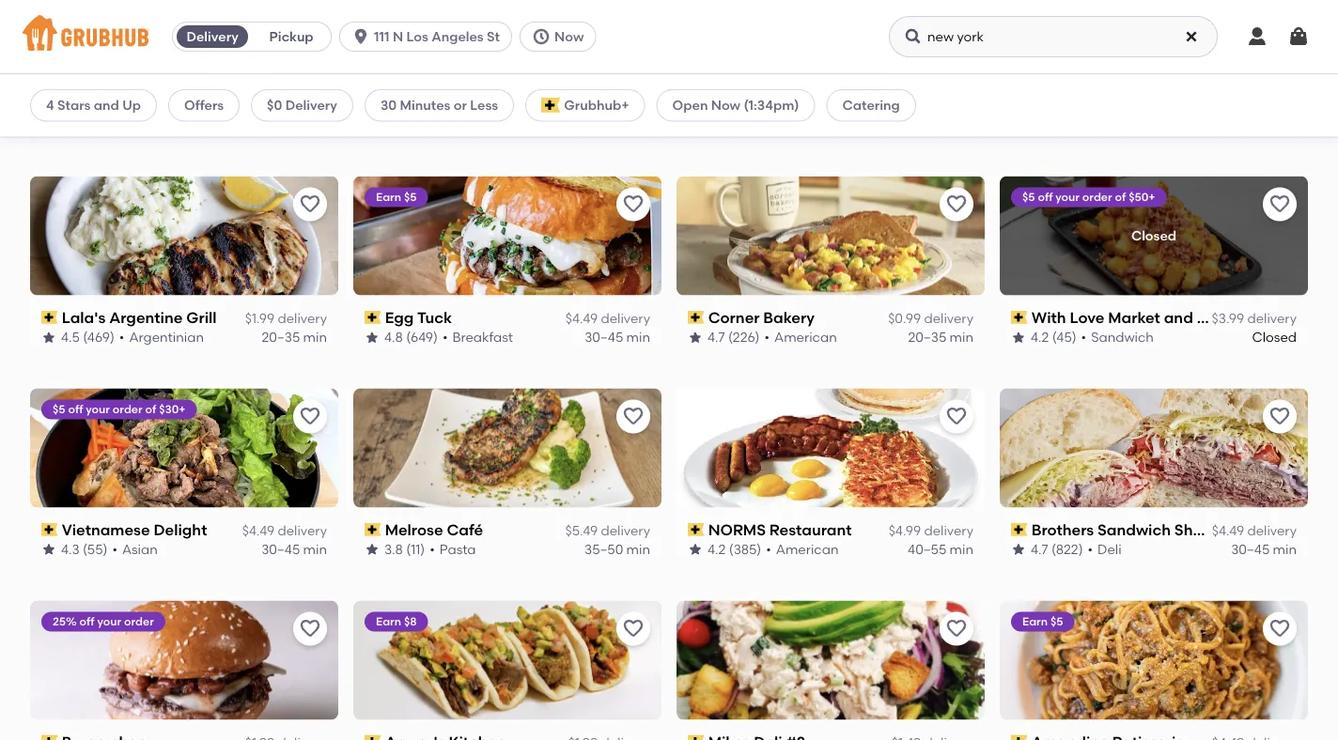Task type: vqa. For each thing, say whether or not it's contained in the screenshot.
$0.00
no



Task type: describe. For each thing, give the bounding box(es) containing it.
• for restaurant
[[766, 542, 771, 558]]

at
[[854, 16, 868, 32]]

(11)
[[406, 542, 425, 558]]

• for tuck
[[442, 330, 448, 345]]

$3.99 delivery
[[1212, 310, 1297, 326]]

pickup button
[[252, 22, 331, 52]]

20–35 for grill
[[262, 330, 300, 345]]

$5.49
[[565, 523, 598, 539]]

2 york from the left
[[739, 96, 771, 114]]

min for los angeles new york pizza
[[626, 117, 650, 133]]

min for vietnamese delight
[[303, 542, 327, 558]]

pasta for café
[[440, 542, 476, 558]]

argentine
[[109, 308, 183, 327]]

lala's
[[62, 308, 106, 327]]

• for argentine
[[119, 330, 124, 345]]

earn for amandine patisserie cafe logo
[[1022, 615, 1048, 628]]

3.8 (11)
[[384, 542, 425, 558]]

star icon image for corner bakery
[[688, 330, 703, 345]]

svg image
[[1246, 25, 1269, 48]]

3.8
[[384, 542, 403, 558]]

tuck
[[417, 308, 452, 327]]

1 vertical spatial los
[[385, 96, 410, 114]]

$4.49 delivery for vietnamese delight
[[242, 523, 327, 539]]

(17)
[[406, 117, 427, 133]]

love
[[1070, 308, 1104, 327]]

vietnamese delight
[[62, 521, 207, 539]]

• breakfast
[[442, 330, 513, 345]]

los inside button
[[406, 29, 428, 45]]

star icon image for calif chicken cafe – downtown la
[[41, 118, 56, 133]]

111
[[374, 29, 390, 45]]

min for calif chicken cafe – downtown la
[[303, 117, 327, 133]]

4.7 (822)
[[1031, 542, 1083, 558]]

downtown
[[218, 96, 297, 114]]

star icon image for egg tuck
[[365, 330, 380, 345]]

los angeles new york pizza
[[385, 96, 589, 114]]

(1094)
[[83, 117, 120, 133]]

4.2 for norms restaurant
[[708, 542, 726, 558]]

earn $5 for egg tuck logo
[[376, 190, 417, 204]]

4.2 (45)
[[1031, 330, 1076, 345]]

the
[[708, 96, 736, 114]]

norms
[[708, 521, 766, 539]]

1 vertical spatial angeles
[[414, 96, 474, 114]]

star icon image for brothers sandwich shop
[[1011, 542, 1026, 557]]

111 n los angeles st button
[[339, 22, 520, 52]]

(649)
[[406, 330, 438, 345]]

4:30pm
[[871, 16, 920, 32]]

with love market and cafe
[[1031, 308, 1233, 327]]

1 horizontal spatial closed
[[1252, 330, 1297, 345]]

delight
[[154, 521, 207, 539]]

egg tuck logo image
[[353, 176, 662, 296]]

delivery for with love market and cafe
[[1247, 310, 1297, 326]]

mikes deli #2 logo image
[[677, 601, 985, 720]]

min for brothers sandwich shop
[[1273, 542, 1297, 558]]

delivery for los angeles new york pizza
[[601, 98, 650, 114]]

30–45 min for egg tuck
[[585, 330, 650, 345]]

pickup
[[269, 29, 313, 45]]

$1.99 for grill
[[245, 310, 274, 326]]

• for café
[[430, 542, 435, 558]]

vietnamese delight  logo image
[[30, 389, 338, 508]]

• pasta for café
[[430, 542, 476, 558]]

–
[[205, 96, 214, 114]]

preorder for preorder for wed at 4:30pm
[[741, 16, 798, 32]]

4 stars and up
[[46, 97, 141, 113]]

0 horizontal spatial cafe
[[165, 96, 202, 114]]

wed
[[822, 16, 851, 32]]

min for egg tuck
[[626, 330, 650, 345]]

• deli
[[1088, 542, 1122, 558]]

star icon image for los angeles new york pizza
[[365, 118, 380, 133]]

melrose
[[385, 521, 443, 539]]

svg image left svg image
[[1184, 29, 1199, 44]]

open now (1:34pm)
[[672, 97, 799, 113]]

$1.99 for cafe
[[245, 98, 274, 114]]

svg image inside 111 n los angeles st button
[[352, 27, 370, 46]]

min for melrose café
[[626, 542, 650, 558]]

1 vertical spatial now
[[711, 97, 740, 113]]

4.3 (55)
[[61, 542, 108, 558]]

n
[[393, 29, 403, 45]]

• asian
[[112, 542, 158, 558]]

min for corner bakery
[[950, 330, 973, 345]]

$1.49 delivery
[[568, 98, 650, 114]]

sandwich for •
[[1091, 330, 1154, 345]]

4.8 for egg tuck
[[384, 330, 403, 345]]

$50+
[[1129, 190, 1155, 204]]

40–55 min
[[908, 542, 973, 558]]

now inside button
[[554, 29, 584, 45]]

egg
[[385, 308, 414, 327]]

(385)
[[729, 542, 761, 558]]

$8
[[404, 615, 417, 628]]

• for chicken
[[125, 117, 130, 133]]

less
[[470, 97, 498, 113]]

star icon image for lala's argentine grill
[[41, 330, 56, 345]]

calif
[[62, 96, 97, 114]]

off for vietnamese delight
[[68, 403, 83, 416]]

main navigation navigation
[[0, 0, 1338, 74]]

$1.49
[[568, 98, 598, 114]]

$5 off your order of $30+
[[53, 403, 186, 416]]

pizza
[[550, 96, 589, 114]]

star icon image for melrose café
[[365, 542, 380, 557]]

of for love
[[1115, 190, 1126, 204]]

2 vertical spatial your
[[97, 615, 121, 628]]

1 vertical spatial and
[[1164, 308, 1193, 327]]

anwar's kitchen logo image
[[353, 601, 662, 720]]

argentinian
[[129, 330, 204, 345]]

delivery button
[[173, 22, 252, 52]]

25% off your order
[[53, 615, 154, 628]]

30–45 for egg tuck
[[585, 330, 623, 345]]

$3.99
[[1212, 310, 1244, 326]]

4.8 (1094)
[[61, 117, 120, 133]]

40–55
[[908, 542, 946, 558]]

subscription pass image for norms restaurant
[[688, 523, 704, 536]]

4.2 for with love market and cafe
[[1031, 330, 1049, 345]]

(822)
[[1051, 542, 1083, 558]]

new
[[477, 96, 511, 114]]

• for delight
[[112, 542, 117, 558]]

• pasta for angeles
[[432, 117, 478, 133]]

save this restaurant image for brothers sandwich shop
[[1269, 405, 1291, 428]]

30 minutes or less
[[381, 97, 498, 113]]

preorder for preorder for 9:45pm
[[1089, 16, 1146, 32]]

burgershop logo image
[[30, 601, 338, 720]]

café
[[447, 521, 483, 539]]

$0.99 delivery
[[888, 310, 973, 326]]

or
[[454, 97, 467, 113]]

brothers sandwich shop logo image
[[1000, 389, 1308, 508]]

$1.99 delivery for lala's argentine grill
[[245, 310, 327, 326]]

svg image right at
[[904, 27, 923, 46]]

$30+
[[159, 403, 186, 416]]

deli
[[1098, 542, 1122, 558]]

breakfast
[[452, 330, 513, 345]]

2 horizontal spatial 20–35 min
[[908, 330, 973, 345]]

for for wed
[[801, 16, 818, 32]]

american for restaurant
[[776, 542, 839, 558]]

9:45pm
[[1170, 16, 1218, 32]]

• for sandwich
[[1088, 542, 1093, 558]]

2 vertical spatial off
[[79, 615, 94, 628]]

subscription pass image for the york
[[688, 99, 704, 112]]

20–35 for new
[[585, 117, 623, 133]]

30–45 min for vietnamese delight
[[261, 542, 327, 558]]

30–45 for vietnamese delight
[[261, 542, 300, 558]]

egg tuck
[[385, 308, 452, 327]]

melrose café
[[385, 521, 483, 539]]

• for angeles
[[432, 117, 437, 133]]

subscription pass image for vietnamese delight
[[41, 523, 58, 536]]

shop
[[1174, 521, 1212, 539]]

4
[[46, 97, 54, 113]]

$4.49 for egg tuck
[[565, 310, 598, 326]]

corner
[[708, 308, 760, 327]]

$0 delivery
[[267, 97, 337, 113]]

30–45 min for brothers sandwich shop
[[1231, 542, 1297, 558]]

up
[[122, 97, 141, 113]]

star icon image for with love market and cafe
[[1011, 330, 1026, 345]]

stars
[[57, 97, 91, 113]]



Task type: locate. For each thing, give the bounding box(es) containing it.
1 vertical spatial off
[[68, 403, 83, 416]]

1 horizontal spatial york
[[739, 96, 771, 114]]

1 preorder from the left
[[741, 16, 798, 32]]

1 vertical spatial order
[[113, 403, 143, 416]]

subscription pass image
[[365, 99, 381, 112], [41, 311, 58, 324], [365, 311, 381, 324], [688, 311, 704, 324], [41, 735, 58, 740], [365, 735, 381, 740], [688, 735, 704, 740], [1011, 735, 1028, 740]]

4.7 (226)
[[708, 330, 760, 345]]

svg image right svg image
[[1287, 25, 1310, 48]]

1 vertical spatial your
[[86, 403, 110, 416]]

• pasta down 'café'
[[430, 542, 476, 558]]

4.8 (649)
[[384, 330, 438, 345]]

star icon image left 4.5
[[41, 330, 56, 345]]

0 vertical spatial of
[[1115, 190, 1126, 204]]

1 horizontal spatial and
[[1164, 308, 1193, 327]]

subscription pass image for brothers sandwich shop
[[1011, 523, 1028, 536]]

4.7 for brothers sandwich shop
[[1031, 542, 1048, 558]]

$6.49 delivery
[[889, 98, 973, 114]]

1 vertical spatial delivery
[[285, 97, 337, 113]]

2 horizontal spatial 30–45 min
[[1231, 542, 1297, 558]]

earn left $8
[[376, 615, 401, 628]]

$4.99 delivery
[[889, 523, 973, 539]]

1 vertical spatial 4.8
[[384, 330, 403, 345]]

amandine patisserie cafe logo image
[[1000, 601, 1308, 720]]

• american down 'restaurant'
[[766, 542, 839, 558]]

earn down the 4.7 (822)
[[1022, 615, 1048, 628]]

• right (469)
[[119, 330, 124, 345]]

pasta for angeles
[[441, 117, 478, 133]]

1 vertical spatial american
[[774, 330, 837, 345]]

sandwich
[[1091, 330, 1154, 345], [1098, 521, 1171, 539]]

0 vertical spatial american
[[135, 117, 197, 133]]

0 horizontal spatial and
[[94, 97, 119, 113]]

(45)
[[1052, 330, 1076, 345]]

star icon image left 4.8 (649)
[[365, 330, 380, 345]]

order for love
[[1082, 190, 1112, 204]]

closed down $50+
[[1131, 228, 1177, 244]]

subscription pass image left melrose
[[365, 523, 381, 536]]

vietnamese
[[62, 521, 150, 539]]

• american down up
[[125, 117, 197, 133]]

subscription pass image left brothers
[[1011, 523, 1028, 536]]

0 vertical spatial order
[[1082, 190, 1112, 204]]

0 vertical spatial earn $5
[[376, 190, 417, 204]]

off for with love market and cafe
[[1038, 190, 1053, 204]]

american for bakery
[[774, 330, 837, 345]]

preorder left wed
[[741, 16, 798, 32]]

angeles left st
[[431, 29, 484, 45]]

preorder for 9:45pm
[[1089, 16, 1218, 32]]

preorder
[[741, 16, 798, 32], [1089, 16, 1146, 32]]

star icon image down "4"
[[41, 118, 56, 133]]

los right n
[[406, 29, 428, 45]]

2 vertical spatial order
[[124, 615, 154, 628]]

of for delight
[[145, 403, 156, 416]]

your left $50+
[[1055, 190, 1080, 204]]

save this restaurant image for corner bakery
[[945, 193, 968, 216]]

order for delight
[[113, 403, 143, 416]]

subscription pass image
[[41, 99, 58, 112], [688, 99, 704, 112], [1011, 311, 1028, 324], [41, 523, 58, 536], [365, 523, 381, 536], [688, 523, 704, 536], [1011, 523, 1028, 536]]

(55)
[[83, 542, 108, 558]]

2 $1.99 from the top
[[245, 310, 274, 326]]

for for 9:45pm
[[1149, 16, 1167, 32]]

delivery for corner bakery
[[924, 310, 973, 326]]

• for love
[[1081, 330, 1086, 345]]

1 york from the left
[[514, 96, 546, 114]]

$1.99 delivery for calif chicken cafe – downtown la
[[245, 98, 327, 114]]

0 horizontal spatial now
[[554, 29, 584, 45]]

york right new
[[514, 96, 546, 114]]

• for bakery
[[764, 330, 770, 345]]

order left $30+
[[113, 403, 143, 416]]

delivery for egg tuck
[[601, 310, 650, 326]]

• american for chicken
[[125, 117, 197, 133]]

min
[[303, 117, 327, 133], [626, 117, 650, 133], [303, 330, 327, 345], [626, 330, 650, 345], [950, 330, 973, 345], [303, 542, 327, 558], [626, 542, 650, 558], [950, 542, 973, 558], [1273, 542, 1297, 558]]

$4.49 delivery
[[565, 310, 650, 326], [242, 523, 327, 539], [1212, 523, 1297, 539]]

now button
[[520, 22, 604, 52]]

4.5 (469)
[[61, 330, 115, 345]]

2 horizontal spatial 30–45
[[1231, 542, 1270, 558]]

subscription pass image for calif chicken cafe – downtown la
[[41, 99, 58, 112]]

4.8 down egg
[[384, 330, 403, 345]]

your right 25%
[[97, 615, 121, 628]]

save this restaurant button
[[293, 188, 327, 221], [616, 188, 650, 221], [940, 188, 973, 221], [1263, 188, 1297, 221], [293, 400, 327, 434], [616, 400, 650, 434], [940, 400, 973, 434], [1263, 400, 1297, 434], [293, 612, 327, 646], [616, 612, 650, 646], [940, 612, 973, 646], [1263, 612, 1297, 646]]

0 vertical spatial 4.2
[[1031, 330, 1049, 345]]

off
[[1038, 190, 1053, 204], [68, 403, 83, 416], [79, 615, 94, 628]]

lala's argentine grill logo image
[[30, 176, 338, 296]]

0 vertical spatial closed
[[1131, 228, 1177, 244]]

save this restaurant image
[[299, 193, 321, 216], [945, 193, 968, 216], [299, 405, 321, 428], [1269, 405, 1291, 428]]

star icon image left 4.2 (45)
[[1011, 330, 1026, 345]]

earn $5 for amandine patisserie cafe logo
[[1022, 615, 1063, 628]]

1 vertical spatial $1.99
[[245, 310, 274, 326]]

$6.49
[[889, 98, 921, 114]]

• down "norms restaurant" in the bottom of the page
[[766, 542, 771, 558]]

your down (469)
[[86, 403, 110, 416]]

norms restaurant
[[708, 521, 852, 539]]

1 vertical spatial • pasta
[[430, 542, 476, 558]]

20–35
[[585, 117, 623, 133], [262, 330, 300, 345], [908, 330, 946, 345]]

$4.49 for brothers sandwich shop
[[1212, 523, 1244, 539]]

0 vertical spatial • pasta
[[432, 117, 478, 133]]

1 horizontal spatial now
[[711, 97, 740, 113]]

your for with
[[1055, 190, 1080, 204]]

0 horizontal spatial 4.8
[[61, 117, 80, 133]]

restaurant
[[769, 521, 852, 539]]

$4.49 for vietnamese delight
[[242, 523, 274, 539]]

york right the the
[[739, 96, 771, 114]]

2 preorder from the left
[[1089, 16, 1146, 32]]

delivery for brothers sandwich shop
[[1247, 523, 1297, 539]]

angeles
[[431, 29, 484, 45], [414, 96, 474, 114]]

delivery up –
[[186, 29, 238, 45]]

0 vertical spatial delivery
[[186, 29, 238, 45]]

star icon image left 4.3
[[41, 542, 56, 557]]

now
[[554, 29, 584, 45], [711, 97, 740, 113]]

star icon image left 3.8
[[365, 542, 380, 557]]

and
[[94, 97, 119, 113], [1164, 308, 1193, 327]]

2 vertical spatial american
[[776, 542, 839, 558]]

20–35 min
[[585, 117, 650, 133], [262, 330, 327, 345], [908, 330, 973, 345]]

earn $8
[[376, 615, 417, 628]]

Search for food, convenience, alcohol... search field
[[889, 16, 1218, 57]]

subscription pass image left calif
[[41, 99, 58, 112]]

• pasta
[[432, 117, 478, 133], [430, 542, 476, 558]]

of left $30+
[[145, 403, 156, 416]]

1 horizontal spatial $4.49 delivery
[[565, 310, 650, 326]]

delivery for lala's argentine grill
[[278, 310, 327, 326]]

and right market
[[1164, 308, 1193, 327]]

0 vertical spatial now
[[554, 29, 584, 45]]

• american down bakery
[[764, 330, 837, 345]]

4.8 for calif chicken cafe – downtown la
[[61, 117, 80, 133]]

preorder for wed at 4:30pm
[[741, 16, 920, 32]]

earn for egg tuck logo
[[376, 190, 401, 204]]

earn $5 down 3.6
[[376, 190, 417, 204]]

open
[[672, 97, 708, 113]]

svg image
[[1287, 25, 1310, 48], [352, 27, 370, 46], [532, 27, 551, 46], [904, 27, 923, 46], [1184, 29, 1199, 44]]

order down 'asian'
[[124, 615, 154, 628]]

now up pizza in the left of the page
[[554, 29, 584, 45]]

earn $5
[[376, 190, 417, 204], [1022, 615, 1063, 628]]

1 horizontal spatial preorder
[[1089, 16, 1146, 32]]

• right (55) on the bottom of the page
[[112, 542, 117, 558]]

1 vertical spatial $1.99 delivery
[[245, 310, 327, 326]]

$0
[[267, 97, 282, 113]]

star icon image for vietnamese delight
[[41, 542, 56, 557]]

pasta down 'café'
[[440, 542, 476, 558]]

the york
[[708, 96, 771, 114]]

• right (45)
[[1081, 330, 1086, 345]]

(226)
[[728, 330, 760, 345]]

1 horizontal spatial 20–35 min
[[585, 117, 650, 133]]

0 horizontal spatial 20–35
[[262, 330, 300, 345]]

order left $50+
[[1082, 190, 1112, 204]]

svg image right st
[[532, 27, 551, 46]]

• down up
[[125, 117, 130, 133]]

american down 'restaurant'
[[776, 542, 839, 558]]

delivery for calif chicken cafe – downtown la
[[278, 98, 327, 114]]

• right (17)
[[432, 117, 437, 133]]

with
[[1031, 308, 1066, 327]]

star icon image left 4.2 (385)
[[688, 542, 703, 557]]

30
[[381, 97, 397, 113]]

20–35 min for grill
[[262, 330, 327, 345]]

1 vertical spatial earn $5
[[1022, 615, 1063, 628]]

1 vertical spatial cafe
[[1197, 308, 1233, 327]]

1 horizontal spatial 30–45 min
[[585, 330, 650, 345]]

sandwich for brothers
[[1098, 521, 1171, 539]]

0 horizontal spatial 20–35 min
[[262, 330, 327, 345]]

melrose café logo image
[[353, 389, 662, 508]]

1 vertical spatial 4.2
[[708, 542, 726, 558]]

111 n los angeles st
[[374, 29, 500, 45]]

4.2
[[1031, 330, 1049, 345], [708, 542, 726, 558]]

1 horizontal spatial for
[[1149, 16, 1167, 32]]

cafe right market
[[1197, 308, 1233, 327]]

• down corner bakery
[[764, 330, 770, 345]]

2 vertical spatial • american
[[766, 542, 839, 558]]

grubhub plus flag logo image
[[541, 98, 560, 113]]

lala's argentine grill
[[62, 308, 217, 327]]

1 vertical spatial • american
[[764, 330, 837, 345]]

earn down 3.6
[[376, 190, 401, 204]]

0 vertical spatial 4.8
[[61, 117, 80, 133]]

35–50 min
[[584, 542, 650, 558]]

pasta down or at the left of page
[[441, 117, 478, 133]]

$1.99 right grill
[[245, 310, 274, 326]]

1 horizontal spatial 30–45
[[585, 330, 623, 345]]

25–40 min
[[262, 117, 327, 133]]

preorder left "9:45pm"
[[1089, 16, 1146, 32]]

1 vertical spatial 4.7
[[1031, 542, 1048, 558]]

0 horizontal spatial of
[[145, 403, 156, 416]]

• right (11)
[[430, 542, 435, 558]]

25–40
[[262, 117, 300, 133]]

$4.49 delivery for brothers sandwich shop
[[1212, 523, 1297, 539]]

0 horizontal spatial 30–45 min
[[261, 542, 327, 558]]

star icon image left the 4.7 (226)
[[688, 330, 703, 345]]

1 horizontal spatial of
[[1115, 190, 1126, 204]]

1 vertical spatial pasta
[[440, 542, 476, 558]]

la
[[301, 96, 321, 114]]

subscription pass image left norms
[[688, 523, 704, 536]]

closed down $3.99 delivery
[[1252, 330, 1297, 345]]

0 horizontal spatial $4.49 delivery
[[242, 523, 327, 539]]

0 horizontal spatial 4.7
[[708, 330, 725, 345]]

subscription pass image left the the
[[688, 99, 704, 112]]

$4.49 delivery for egg tuck
[[565, 310, 650, 326]]

for left "9:45pm"
[[1149, 16, 1167, 32]]

york
[[514, 96, 546, 114], [739, 96, 771, 114]]

your
[[1055, 190, 1080, 204], [86, 403, 110, 416], [97, 615, 121, 628]]

0 vertical spatial pasta
[[441, 117, 478, 133]]

4.7 down corner
[[708, 330, 725, 345]]

$4.99
[[889, 523, 921, 539]]

20–35 min for new
[[585, 117, 650, 133]]

star icon image
[[41, 118, 56, 133], [365, 118, 380, 133], [41, 330, 56, 345], [365, 330, 380, 345], [688, 330, 703, 345], [1011, 330, 1026, 345], [41, 542, 56, 557], [365, 542, 380, 557], [688, 542, 703, 557], [1011, 542, 1026, 557]]

$4.49
[[565, 310, 598, 326], [242, 523, 274, 539], [1212, 523, 1244, 539]]

0 horizontal spatial york
[[514, 96, 546, 114]]

0 vertical spatial your
[[1055, 190, 1080, 204]]

american down bakery
[[774, 330, 837, 345]]

0 vertical spatial cafe
[[165, 96, 202, 114]]

4.2 left (385)
[[708, 542, 726, 558]]

closed
[[1131, 228, 1177, 244], [1252, 330, 1297, 345]]

corner bakery logo image
[[677, 176, 985, 296]]

subscription pass image left with
[[1011, 311, 1028, 324]]

earn $5 down the 4.7 (822)
[[1022, 615, 1063, 628]]

4.7 for corner bakery
[[708, 330, 725, 345]]

0 horizontal spatial for
[[801, 16, 818, 32]]

0 horizontal spatial closed
[[1131, 228, 1177, 244]]

0 vertical spatial and
[[94, 97, 119, 113]]

25%
[[53, 615, 77, 628]]

1 horizontal spatial 20–35
[[585, 117, 623, 133]]

star icon image left 3.6
[[365, 118, 380, 133]]

• down tuck
[[442, 330, 448, 345]]

2 for from the left
[[1149, 16, 1167, 32]]

2 horizontal spatial 20–35
[[908, 330, 946, 345]]

• pasta down or at the left of page
[[432, 117, 478, 133]]

delivery for melrose café
[[601, 523, 650, 539]]

now up "hamburger"
[[711, 97, 740, 113]]

$1.99 delivery up 25–40
[[245, 98, 327, 114]]

1 $1.99 delivery from the top
[[245, 98, 327, 114]]

0 horizontal spatial 30–45
[[261, 542, 300, 558]]

1 horizontal spatial $4.49
[[565, 310, 598, 326]]

$1.99 delivery
[[245, 98, 327, 114], [245, 310, 327, 326]]

(1:34pm)
[[744, 97, 799, 113]]

offers
[[184, 97, 224, 113]]

sandwich down with love market and cafe
[[1091, 330, 1154, 345]]

• left deli at right
[[1088, 542, 1093, 558]]

los up 3.6
[[385, 96, 410, 114]]

and up the (1094) on the top of the page
[[94, 97, 119, 113]]

1 for from the left
[[801, 16, 818, 32]]

american for chicken
[[135, 117, 197, 133]]

of left $50+
[[1115, 190, 1126, 204]]

angeles up (17)
[[414, 96, 474, 114]]

0 horizontal spatial preorder
[[741, 16, 798, 32]]

$5
[[404, 190, 417, 204], [1022, 190, 1035, 204], [53, 403, 65, 416], [1050, 615, 1063, 628]]

calif chicken cafe – downtown la
[[62, 96, 321, 114]]

norms restaurant logo image
[[677, 389, 985, 508]]

sandwich up deli at right
[[1098, 521, 1171, 539]]

$5.49 delivery
[[565, 523, 650, 539]]

0 vertical spatial sandwich
[[1091, 330, 1154, 345]]

bakery
[[763, 308, 815, 327]]

0 vertical spatial angeles
[[431, 29, 484, 45]]

0 horizontal spatial $4.49
[[242, 523, 274, 539]]

0 vertical spatial 4.7
[[708, 330, 725, 345]]

2 horizontal spatial $4.49 delivery
[[1212, 523, 1297, 539]]

(469)
[[83, 330, 115, 345]]

american down the calif chicken cafe – downtown la
[[135, 117, 197, 133]]

1 horizontal spatial delivery
[[285, 97, 337, 113]]

1 vertical spatial of
[[145, 403, 156, 416]]

$1.99 delivery right grill
[[245, 310, 327, 326]]

1 horizontal spatial cafe
[[1197, 308, 1233, 327]]

delivery for the york
[[924, 98, 973, 114]]

• american for restaurant
[[766, 542, 839, 558]]

min for lala's argentine grill
[[303, 330, 327, 345]]

1 vertical spatial sandwich
[[1098, 521, 1171, 539]]

0 vertical spatial los
[[406, 29, 428, 45]]

delivery inside 'button'
[[186, 29, 238, 45]]

subscription pass image left the vietnamese
[[41, 523, 58, 536]]

0 horizontal spatial 4.2
[[708, 542, 726, 558]]

$0.99
[[888, 310, 921, 326]]

4.5
[[61, 330, 80, 345]]

grubhub+
[[564, 97, 629, 113]]

for left wed
[[801, 16, 818, 32]]

1 horizontal spatial 4.8
[[384, 330, 403, 345]]

0 horizontal spatial earn $5
[[376, 190, 417, 204]]

$1.99 up 25–40
[[245, 98, 274, 114]]

0 vertical spatial • american
[[125, 117, 197, 133]]

• argentinian
[[119, 330, 204, 345]]

angeles inside button
[[431, 29, 484, 45]]

grill
[[186, 308, 217, 327]]

your for vietnamese
[[86, 403, 110, 416]]

minutes
[[400, 97, 451, 113]]

0 horizontal spatial delivery
[[186, 29, 238, 45]]

cafe left –
[[165, 96, 202, 114]]

min for norms restaurant
[[950, 542, 973, 558]]

st
[[487, 29, 500, 45]]

save this restaurant image for lala's argentine grill
[[299, 193, 321, 216]]

1 horizontal spatial earn $5
[[1022, 615, 1063, 628]]

svg image left 111
[[352, 27, 370, 46]]

• american for bakery
[[764, 330, 837, 345]]

svg image inside the now button
[[532, 27, 551, 46]]

0 vertical spatial $1.99
[[245, 98, 274, 114]]

1 $1.99 from the top
[[245, 98, 274, 114]]

3.6 (17)
[[384, 117, 427, 133]]

30–45 for brothers sandwich shop
[[1231, 542, 1270, 558]]

subscription pass image for with love market and cafe
[[1011, 311, 1028, 324]]

0 vertical spatial off
[[1038, 190, 1053, 204]]

4.7 left (822)
[[1031, 542, 1048, 558]]

earn for anwar's kitchen logo
[[376, 615, 401, 628]]

delivery up 25–40 min
[[285, 97, 337, 113]]

0 vertical spatial $1.99 delivery
[[245, 98, 327, 114]]

4.3
[[61, 542, 80, 558]]

1 horizontal spatial 4.2
[[1031, 330, 1049, 345]]

hamburger
[[688, 117, 762, 133]]

order
[[1082, 190, 1112, 204], [113, 403, 143, 416], [124, 615, 154, 628]]

delivery for vietnamese delight
[[278, 523, 327, 539]]

2 $1.99 delivery from the top
[[245, 310, 327, 326]]

delivery for norms restaurant
[[924, 523, 973, 539]]

2 horizontal spatial $4.49
[[1212, 523, 1244, 539]]

3.6
[[384, 117, 403, 133]]

1 horizontal spatial 4.7
[[1031, 542, 1048, 558]]

brothers
[[1031, 521, 1094, 539]]

subscription pass image for melrose café
[[365, 523, 381, 536]]

asian
[[122, 542, 158, 558]]

save this restaurant image
[[622, 193, 645, 216], [1269, 193, 1291, 216], [622, 405, 645, 428], [945, 405, 968, 428], [299, 618, 321, 640], [622, 618, 645, 640], [945, 618, 968, 640], [1269, 618, 1291, 640]]

4.2 down with
[[1031, 330, 1049, 345]]

4.8 down stars
[[61, 117, 80, 133]]

4.7
[[708, 330, 725, 345], [1031, 542, 1048, 558]]

star icon image left the 4.7 (822)
[[1011, 542, 1026, 557]]

1 vertical spatial closed
[[1252, 330, 1297, 345]]



